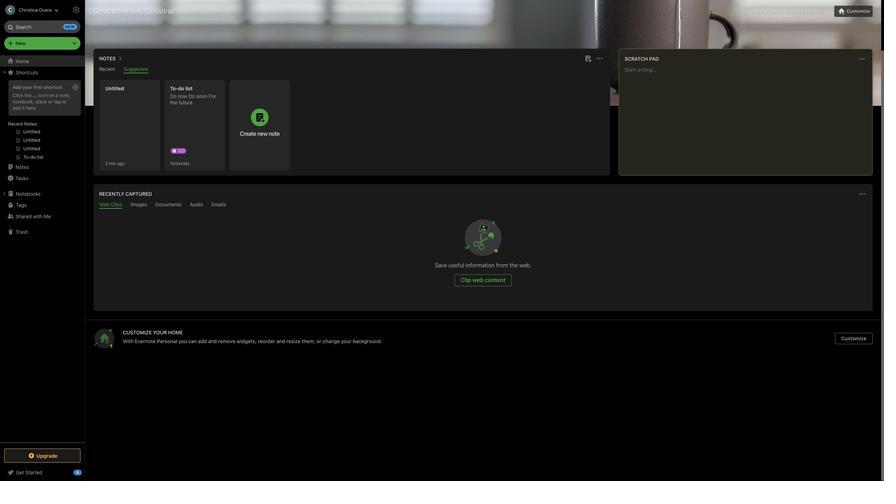 Task type: describe. For each thing, give the bounding box(es) containing it.
6
[[76, 471, 79, 475]]

shortcuts button
[[0, 67, 84, 78]]

Start writing… text field
[[625, 67, 873, 170]]

december
[[782, 8, 805, 14]]

add inside customize your home with evernote personal you can add and remove widgets, reorder and resize them, or change your background.
[[198, 339, 207, 345]]

documents
[[156, 202, 182, 208]]

recent tab
[[99, 66, 115, 73]]

them,
[[302, 339, 315, 345]]

ago
[[117, 161, 125, 166]]

notes inside button
[[99, 55, 116, 61]]

new button
[[4, 37, 81, 50]]

more actions image inside field
[[859, 190, 867, 199]]

personal
[[157, 339, 177, 345]]

0 vertical spatial customize
[[848, 8, 871, 14]]

from
[[497, 262, 509, 269]]

click the ...
[[13, 93, 37, 98]]

untitled
[[105, 85, 124, 91]]

customize
[[123, 330, 152, 336]]

here.
[[26, 105, 37, 111]]

wednesday, december 13, 2023
[[754, 8, 824, 14]]

to-
[[170, 85, 178, 91]]

home
[[16, 58, 29, 64]]

now
[[178, 93, 187, 99]]

do
[[178, 85, 184, 91]]

suggested
[[124, 66, 148, 72]]

get
[[16, 470, 24, 476]]

widgets,
[[237, 339, 257, 345]]

useful
[[449, 262, 465, 269]]

scratch pad
[[625, 56, 660, 62]]

0/3
[[178, 148, 185, 154]]

web clips tab panel
[[94, 209, 874, 312]]

images tab
[[131, 202, 147, 209]]

wednesday,
[[754, 8, 781, 14]]

recently captured button
[[98, 190, 152, 199]]

more actions image
[[858, 55, 867, 63]]

2023
[[813, 8, 824, 14]]

save useful information from the web.
[[435, 262, 532, 269]]

web clips tab
[[99, 202, 122, 209]]

add your first shortcut
[[13, 84, 62, 90]]

recent notes
[[8, 121, 37, 127]]

new inside button
[[258, 131, 268, 137]]

more actions field for recently captured
[[858, 189, 868, 199]]

recently captured
[[99, 191, 152, 197]]

clips
[[111, 202, 122, 208]]

new
[[16, 40, 26, 46]]

future
[[179, 100, 193, 106]]

recently
[[99, 191, 124, 197]]

suggested tab panel
[[94, 73, 611, 176]]

me
[[44, 214, 51, 220]]

1 and from the left
[[208, 339, 217, 345]]

add
[[13, 84, 21, 90]]

notes button
[[98, 54, 124, 63]]

with
[[33, 214, 43, 220]]

tab list for recently captured
[[95, 202, 872, 209]]

the inside to-do list do now do soon for the future
[[170, 100, 178, 106]]

shared
[[16, 214, 32, 220]]

pad
[[650, 56, 660, 62]]

overa
[[39, 7, 52, 13]]

recent for recent
[[99, 66, 115, 72]]

icon on a note, notebook, stack or tag to add it here.
[[13, 93, 70, 111]]

evernote
[[135, 339, 156, 345]]

trash link
[[0, 226, 84, 238]]

Search text field
[[9, 20, 76, 33]]

the inside group
[[24, 93, 31, 98]]

click
[[13, 93, 23, 98]]

shared with me
[[16, 214, 51, 220]]

web clips
[[99, 202, 122, 208]]

christina overa
[[19, 7, 52, 13]]

christina!
[[146, 7, 175, 15]]

shortcuts
[[16, 69, 38, 75]]

notebooks
[[16, 191, 41, 197]]

customize your home with evernote personal you can add and remove widgets, reorder and resize them, or change your background.
[[123, 330, 382, 345]]

trash
[[16, 229, 28, 235]]

notebook,
[[13, 99, 34, 105]]

audio
[[190, 202, 203, 208]]

images
[[131, 202, 147, 208]]

settings image
[[72, 6, 81, 14]]

create new note
[[240, 131, 280, 137]]

1 vertical spatial customize button
[[836, 333, 874, 345]]

captured
[[126, 191, 152, 197]]

2 vertical spatial notes
[[16, 164, 29, 170]]

or inside customize your home with evernote personal you can add and remove widgets, reorder and resize them, or change your background.
[[317, 339, 322, 345]]

Account field
[[0, 3, 59, 17]]

emails
[[212, 202, 226, 208]]

2 and from the left
[[277, 339, 285, 345]]

notes link
[[0, 161, 84, 173]]

with
[[123, 339, 134, 345]]

clip web content
[[461, 277, 506, 284]]

group containing add your first shortcut
[[0, 78, 84, 164]]

can
[[188, 339, 197, 345]]

started
[[25, 470, 42, 476]]

to
[[62, 99, 66, 105]]

tree containing home
[[0, 55, 85, 443]]

tag
[[54, 99, 61, 105]]



Task type: vqa. For each thing, say whether or not it's contained in the screenshot.
get it free for 7 days button
no



Task type: locate. For each thing, give the bounding box(es) containing it.
recent down notes button
[[99, 66, 115, 72]]

first
[[34, 84, 42, 90]]

...
[[33, 93, 37, 98]]

0 vertical spatial the
[[24, 93, 31, 98]]

notes up tasks
[[16, 164, 29, 170]]

1 horizontal spatial new
[[258, 131, 268, 137]]

0 horizontal spatial do
[[170, 93, 177, 99]]

2 vertical spatial the
[[510, 262, 518, 269]]

get started
[[16, 470, 42, 476]]

click to collapse image
[[82, 469, 87, 477]]

yesterday
[[170, 161, 190, 166]]

suggested tab
[[124, 66, 148, 73]]

notes up the recent tab
[[99, 55, 116, 61]]

and left resize
[[277, 339, 285, 345]]

add right the can
[[198, 339, 207, 345]]

1 horizontal spatial and
[[277, 339, 285, 345]]

min
[[109, 161, 116, 166]]

change
[[323, 339, 340, 345]]

you
[[179, 339, 187, 345]]

the inside web clips tab panel
[[510, 262, 518, 269]]

list
[[186, 85, 193, 91]]

good
[[94, 7, 111, 15]]

expand notebooks image
[[2, 191, 7, 197]]

1 vertical spatial new
[[258, 131, 268, 137]]

content
[[485, 277, 506, 284]]

customize button
[[835, 6, 874, 17], [836, 333, 874, 345]]

0 horizontal spatial recent
[[8, 121, 23, 127]]

0 horizontal spatial or
[[48, 99, 53, 105]]

more actions image
[[596, 54, 604, 63], [859, 190, 867, 199]]

tab list
[[95, 66, 609, 73], [95, 202, 872, 209]]

to-do list do now do soon for the future
[[170, 85, 216, 106]]

More actions field
[[595, 54, 605, 64], [858, 54, 868, 64], [858, 189, 868, 199]]

or right them,
[[317, 339, 322, 345]]

1 vertical spatial recent
[[8, 121, 23, 127]]

recent for recent notes
[[8, 121, 23, 127]]

0 horizontal spatial your
[[23, 84, 32, 90]]

0 vertical spatial or
[[48, 99, 53, 105]]

tags button
[[0, 200, 84, 211]]

soon
[[196, 93, 208, 99]]

or inside icon on a note, notebook, stack or tag to add it here.
[[48, 99, 53, 105]]

0 vertical spatial more actions image
[[596, 54, 604, 63]]

new
[[65, 24, 75, 29], [258, 131, 268, 137]]

0 horizontal spatial the
[[24, 93, 31, 98]]

note,
[[59, 93, 70, 98]]

2 do from the left
[[189, 93, 195, 99]]

0 vertical spatial new
[[65, 24, 75, 29]]

0 vertical spatial customize button
[[835, 6, 874, 17]]

tasks button
[[0, 173, 84, 184]]

your right "change"
[[341, 339, 352, 345]]

shared with me link
[[0, 211, 84, 222]]

web
[[99, 202, 110, 208]]

your up click the ...
[[23, 84, 32, 90]]

1 vertical spatial your
[[341, 339, 352, 345]]

1 vertical spatial customize
[[842, 336, 867, 342]]

the right "from"
[[510, 262, 518, 269]]

your
[[153, 330, 167, 336]]

and left remove
[[208, 339, 217, 345]]

1 horizontal spatial add
[[198, 339, 207, 345]]

do down list
[[189, 93, 195, 99]]

0 vertical spatial tab list
[[95, 66, 609, 73]]

0 vertical spatial add
[[13, 105, 21, 111]]

tab list for notes
[[95, 66, 609, 73]]

shortcut
[[44, 84, 62, 90]]

1 horizontal spatial do
[[189, 93, 195, 99]]

the left future in the left top of the page
[[170, 100, 178, 106]]

good afternoon, christina!
[[94, 7, 175, 15]]

clip
[[461, 277, 472, 284]]

documents tab
[[156, 202, 182, 209]]

new search field
[[9, 20, 77, 33]]

1 tab list from the top
[[95, 66, 609, 73]]

emails tab
[[212, 202, 226, 209]]

web.
[[520, 262, 532, 269]]

your
[[23, 84, 32, 90], [341, 339, 352, 345]]

0 vertical spatial notes
[[99, 55, 116, 61]]

0 horizontal spatial more actions image
[[596, 54, 604, 63]]

create new note button
[[230, 80, 290, 171]]

it
[[22, 105, 25, 111]]

0 horizontal spatial and
[[208, 339, 217, 345]]

1 horizontal spatial recent
[[99, 66, 115, 72]]

icon
[[39, 93, 48, 98]]

1 do from the left
[[170, 93, 177, 99]]

recent inside group
[[8, 121, 23, 127]]

13,
[[807, 8, 812, 14]]

do down to-
[[170, 93, 177, 99]]

group
[[0, 78, 84, 164]]

upgrade button
[[4, 449, 81, 463]]

save
[[435, 262, 448, 269]]

add left it
[[13, 105, 21, 111]]

1 horizontal spatial more actions image
[[859, 190, 867, 199]]

recent
[[99, 66, 115, 72], [8, 121, 23, 127]]

note
[[269, 131, 280, 137]]

notes inside group
[[24, 121, 37, 127]]

the left ... at left
[[24, 93, 31, 98]]

1 vertical spatial or
[[317, 339, 322, 345]]

new down settings icon
[[65, 24, 75, 29]]

2 horizontal spatial the
[[510, 262, 518, 269]]

notebooks link
[[0, 188, 84, 200]]

scratch pad button
[[624, 55, 660, 63]]

tasks
[[16, 175, 28, 181]]

do
[[170, 93, 177, 99], [189, 93, 195, 99]]

notes down here.
[[24, 121, 37, 127]]

recent inside tab list
[[99, 66, 115, 72]]

add
[[13, 105, 21, 111], [198, 339, 207, 345]]

0 vertical spatial recent
[[99, 66, 115, 72]]

or
[[48, 99, 53, 105], [317, 339, 322, 345]]

tab list containing web clips
[[95, 202, 872, 209]]

and
[[208, 339, 217, 345], [277, 339, 285, 345]]

home link
[[0, 55, 85, 67]]

new left note
[[258, 131, 268, 137]]

Help and Learning task checklist field
[[0, 468, 85, 479]]

customize
[[848, 8, 871, 14], [842, 336, 867, 342]]

for
[[209, 93, 216, 99]]

1 vertical spatial add
[[198, 339, 207, 345]]

1 vertical spatial tab list
[[95, 202, 872, 209]]

0 horizontal spatial add
[[13, 105, 21, 111]]

afternoon,
[[112, 7, 144, 15]]

audio tab
[[190, 202, 203, 209]]

0 horizontal spatial new
[[65, 24, 75, 29]]

scratch
[[625, 56, 648, 62]]

new inside search box
[[65, 24, 75, 29]]

your inside customize your home with evernote personal you can add and remove widgets, reorder and resize them, or change your background.
[[341, 339, 352, 345]]

1 horizontal spatial the
[[170, 100, 178, 106]]

clip web content button
[[455, 275, 512, 287]]

recent down it
[[8, 121, 23, 127]]

0 vertical spatial your
[[23, 84, 32, 90]]

tree
[[0, 55, 85, 443]]

more actions field for scratch pad
[[858, 54, 868, 64]]

or down on
[[48, 99, 53, 105]]

the
[[24, 93, 31, 98], [170, 100, 178, 106], [510, 262, 518, 269]]

1 vertical spatial more actions image
[[859, 190, 867, 199]]

web
[[473, 277, 484, 284]]

your inside group
[[23, 84, 32, 90]]

1 horizontal spatial or
[[317, 339, 322, 345]]

remove
[[218, 339, 236, 345]]

1 vertical spatial the
[[170, 100, 178, 106]]

reorder
[[258, 339, 275, 345]]

christina
[[19, 7, 38, 13]]

2 tab list from the top
[[95, 202, 872, 209]]

information
[[466, 262, 495, 269]]

on
[[49, 93, 54, 98]]

tags
[[16, 202, 27, 208]]

1 vertical spatial notes
[[24, 121, 37, 127]]

tab list containing recent
[[95, 66, 609, 73]]

home
[[168, 330, 183, 336]]

a
[[56, 93, 58, 98]]

1 horizontal spatial your
[[341, 339, 352, 345]]

add inside icon on a note, notebook, stack or tag to add it here.
[[13, 105, 21, 111]]

stack
[[35, 99, 47, 105]]

2 min ago
[[105, 161, 125, 166]]



